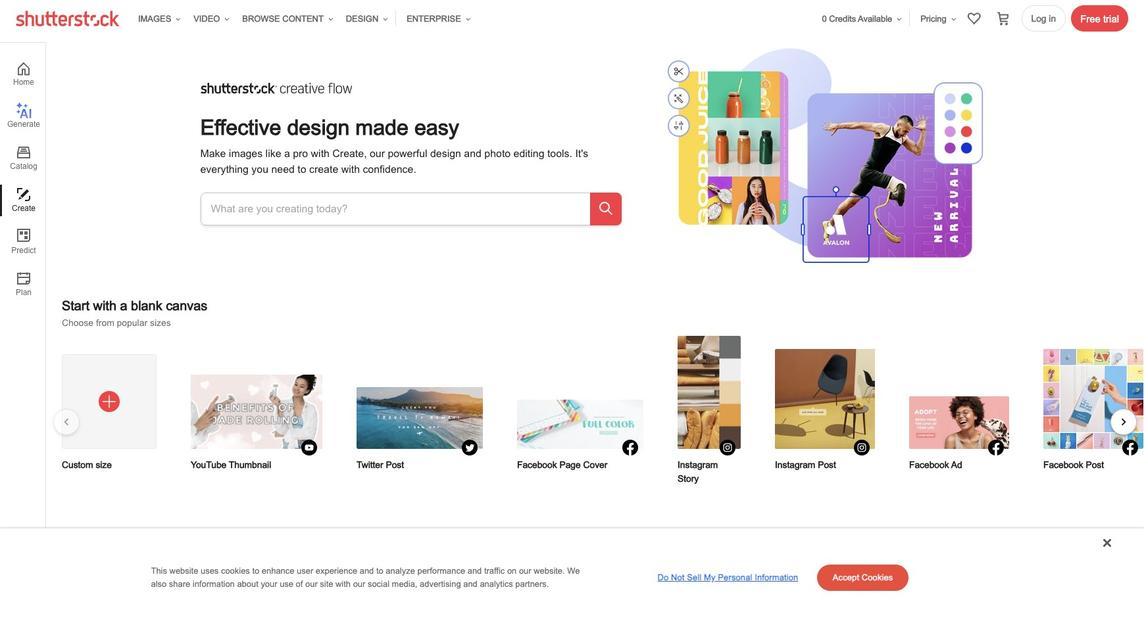 Task type: locate. For each thing, give the bounding box(es) containing it.
your
[[261, 580, 277, 590]]

1 horizontal spatial facebook
[[910, 460, 949, 471]]

accept cookies
[[833, 573, 893, 583]]

powerful
[[388, 147, 428, 159]]

information
[[193, 580, 235, 590]]

free trial
[[1081, 13, 1119, 24]]

with up from
[[93, 298, 116, 313]]

asset image containing instagram story
[[678, 337, 741, 502]]

trial
[[1104, 13, 1119, 24]]

free trial button
[[1072, 5, 1129, 32]]

browse
[[242, 14, 280, 24]]

post for facebook post
[[1086, 460, 1104, 471]]

0 horizontal spatial design
[[287, 114, 350, 139]]

facebook for facebook ad
[[910, 460, 949, 471]]

and inside make images like a pro with create, our powerful design and photo editing tools. it's everything you need to create with confidence.
[[464, 147, 482, 159]]

asset image
[[62, 337, 157, 521], [191, 337, 322, 541], [357, 337, 483, 554], [517, 337, 644, 566], [678, 337, 741, 502], [775, 337, 875, 515], [910, 337, 1010, 563], [1044, 337, 1144, 515], [62, 560, 181, 628], [191, 560, 310, 628], [320, 560, 439, 628], [449, 560, 568, 628], [578, 560, 697, 628], [707, 560, 826, 628], [836, 560, 955, 628]]

to inside make images like a pro with create, our powerful design and photo editing tools. it's everything you need to create with confidence.
[[298, 163, 306, 175]]

website
[[169, 567, 198, 577]]

our up confidence.
[[370, 147, 385, 159]]

a left pro
[[284, 147, 290, 159]]

not
[[671, 573, 685, 583]]

uhp component template - trendy grey image
[[62, 560, 181, 628]]

partners.
[[516, 580, 549, 590]]

create
[[309, 163, 338, 175]]

design down easy
[[430, 147, 461, 159]]

privacy alert dialog
[[0, 529, 1144, 628]]

ad
[[951, 460, 963, 471]]

1 post from the left
[[818, 460, 836, 471]]

generate link
[[0, 101, 45, 132]]

do not sell my personal information button
[[653, 568, 804, 589]]

our inside make images like a pro with create, our powerful design and photo editing tools. it's everything you need to create with confidence.
[[370, 147, 385, 159]]

credits
[[829, 14, 856, 24]]

instagram post link
[[775, 350, 875, 489]]

and left traffic
[[468, 567, 482, 577]]

youtube thumbnail image
[[191, 375, 322, 450]]

2 tab list from the top
[[0, 559, 46, 628]]

home
[[13, 78, 34, 87]]

catalog link
[[0, 143, 45, 174]]

a
[[284, 147, 290, 159], [120, 298, 127, 313]]

available
[[858, 14, 893, 24]]

to
[[298, 163, 306, 175], [252, 567, 259, 577], [376, 567, 383, 577]]

log
[[1032, 13, 1047, 23]]

easy
[[415, 114, 459, 139]]

all
[[1029, 539, 1039, 550]]

our
[[370, 147, 385, 159], [519, 567, 532, 577], [305, 580, 318, 590], [353, 580, 365, 590]]

sizes
[[150, 318, 171, 329]]

3 post from the left
[[386, 460, 404, 471]]

to up about
[[252, 567, 259, 577]]

with down create,
[[341, 163, 360, 175]]

create,
[[333, 147, 367, 159]]

images
[[229, 147, 263, 159]]

performance
[[418, 567, 465, 577]]

0 horizontal spatial facebook
[[517, 460, 557, 471]]

a up popular
[[120, 298, 127, 313]]

cookies
[[221, 567, 250, 577]]

1 horizontal spatial a
[[284, 147, 290, 159]]

facebook post image
[[1044, 350, 1144, 450]]

facebook
[[517, 460, 557, 471], [910, 460, 949, 471], [1044, 460, 1084, 471]]

like
[[266, 147, 281, 159]]

facebook for facebook post
[[1044, 460, 1084, 471]]

youtube
[[191, 460, 227, 471]]

2 post from the left
[[1086, 460, 1104, 471]]

0 vertical spatial a
[[284, 147, 290, 159]]

0 credits available link
[[817, 6, 904, 32]]

1 vertical spatial tab list
[[0, 559, 46, 628]]

1 horizontal spatial design
[[430, 147, 461, 159]]

do not sell my personal information
[[658, 573, 799, 583]]

design
[[287, 114, 350, 139], [430, 147, 461, 159]]

accept
[[833, 573, 860, 583]]

photo
[[485, 147, 511, 159]]

sell
[[687, 573, 702, 583]]

this website uses cookies to enhance user experience and to analyze performance and traffic on our website. we also share information about your use of our site with our social media, advertising and analytics partners.
[[151, 567, 580, 590]]

log in
[[1032, 13, 1056, 23]]

next image
[[1117, 415, 1131, 430]]

uhp component template - trendy blue image
[[707, 560, 826, 628]]

this
[[151, 567, 167, 577]]

and left photo
[[464, 147, 482, 159]]

social
[[368, 580, 390, 590]]

1 vertical spatial design
[[430, 147, 461, 159]]

2 horizontal spatial facebook
[[1044, 460, 1084, 471]]

1 horizontal spatial instagram
[[775, 460, 816, 471]]

tab list
[[0, 59, 45, 311], [0, 559, 46, 628]]

my
[[704, 573, 716, 583]]

shutterstock image
[[16, 11, 122, 26]]

design up pro
[[287, 114, 350, 139]]

0
[[822, 14, 827, 24]]

effective
[[200, 114, 281, 139]]

analytics
[[480, 580, 513, 590]]

previous image
[[59, 415, 74, 430]]

with
[[311, 147, 330, 159], [341, 163, 360, 175], [93, 298, 116, 313], [336, 580, 351, 590]]

0 credits available
[[822, 14, 893, 24]]

our right on
[[519, 567, 532, 577]]

0 horizontal spatial instagram
[[678, 460, 718, 470]]

design inside make images like a pro with create, our powerful design and photo editing tools. it's everything you need to create with confidence.
[[430, 147, 461, 159]]

thumbnail
[[229, 460, 271, 471]]

0 horizontal spatial post
[[386, 460, 404, 471]]

accept cookies button
[[817, 565, 909, 592]]

predict
[[11, 246, 36, 255]]

2 horizontal spatial post
[[1086, 460, 1104, 471]]

create
[[12, 204, 36, 213]]

1 vertical spatial a
[[120, 298, 127, 313]]

asset image containing custom size
[[62, 337, 157, 521]]

facebook post
[[1044, 460, 1104, 471]]

a inside start with a blank canvas choose from popular sizes
[[120, 298, 127, 313]]

video link
[[188, 6, 232, 32]]

instagram story image
[[678, 337, 741, 449]]

share
[[169, 580, 190, 590]]

search image
[[598, 201, 614, 216]]

facebook page cover image
[[517, 400, 644, 450]]

1 horizontal spatial post
[[818, 460, 836, 471]]

1 facebook from the left
[[517, 460, 557, 471]]

start
[[62, 298, 90, 313]]

information
[[755, 573, 799, 583]]

to down pro
[[298, 163, 306, 175]]

asset image containing twitter post
[[357, 337, 483, 554]]

pricing link
[[916, 6, 959, 32]]

confidence.
[[363, 163, 416, 175]]

3 facebook from the left
[[1044, 460, 1084, 471]]

asset image containing facebook page cover
[[517, 337, 644, 566]]

0 vertical spatial tab list
[[0, 59, 45, 311]]

our left social
[[353, 580, 365, 590]]

1 horizontal spatial to
[[298, 163, 306, 175]]

instagram for post
[[775, 460, 816, 471]]

1 tab list from the top
[[0, 59, 45, 311]]

to up social
[[376, 567, 383, 577]]

and up social
[[360, 567, 374, 577]]

free
[[1081, 13, 1101, 24]]

log in link
[[1022, 5, 1066, 32]]

facebook ad image
[[910, 397, 1010, 450]]

uhp component template - trendy green image
[[191, 560, 310, 628]]

asset image containing facebook ad
[[910, 337, 1010, 563]]

with down experience
[[336, 580, 351, 590]]

in
[[1049, 13, 1056, 23]]

0 horizontal spatial a
[[120, 298, 127, 313]]

featured
[[1042, 539, 1080, 550]]

2 facebook from the left
[[910, 460, 949, 471]]

home link
[[0, 59, 45, 90]]

use
[[280, 580, 294, 590]]



Task type: describe. For each thing, give the bounding box(es) containing it.
view all featured templates
[[1003, 539, 1129, 550]]

choose
[[62, 318, 93, 329]]

images
[[138, 14, 171, 24]]

0 horizontal spatial to
[[252, 567, 259, 577]]

advertising
[[420, 580, 461, 590]]

with inside this website uses cookies to enhance user experience and to analyze performance and traffic on our website. we also share information about your use of our site with our social media, advertising and analytics partners.
[[336, 580, 351, 590]]

personal
[[718, 573, 753, 583]]

cover
[[583, 460, 608, 471]]

generate
[[7, 120, 40, 129]]

of
[[296, 580, 303, 590]]

0 vertical spatial design
[[287, 114, 350, 139]]

also
[[151, 580, 167, 590]]

twitter post image
[[357, 388, 483, 450]]

popular
[[117, 318, 147, 329]]

youtube thumbnail
[[191, 460, 271, 471]]

asset image containing facebook post
[[1044, 337, 1144, 515]]

facebook for facebook page cover
[[517, 460, 557, 471]]

facebook page cover
[[517, 460, 608, 471]]

custom
[[62, 460, 93, 471]]

twitter post link
[[357, 388, 483, 489]]

page
[[560, 460, 581, 471]]

create link
[[0, 185, 45, 217]]

made
[[356, 114, 409, 139]]

media,
[[392, 580, 418, 590]]

enterprise
[[407, 14, 461, 24]]

cart image
[[995, 11, 1011, 26]]

site
[[320, 580, 333, 590]]

facebook ad link
[[910, 397, 1010, 489]]

facebook page cover link
[[517, 400, 644, 489]]

make
[[200, 147, 226, 159]]

canvas
[[166, 298, 207, 313]]

tab list containing home
[[0, 59, 45, 311]]

plan
[[16, 288, 32, 297]]

content
[[283, 14, 324, 24]]

pricing
[[921, 14, 947, 24]]

browse content link
[[237, 6, 335, 32]]

experience
[[316, 567, 357, 577]]

Search... search field
[[207, 193, 429, 225]]

images link
[[133, 6, 183, 32]]

instagram story
[[678, 460, 718, 484]]

twitter
[[357, 460, 383, 471]]

twitter post
[[357, 460, 404, 471]]

do
[[658, 573, 669, 583]]

instagram post image
[[775, 350, 875, 450]]

video
[[194, 14, 220, 24]]

a inside make images like a pro with create, our powerful design and photo editing tools. it's everything you need to create with confidence.
[[284, 147, 290, 159]]

post for instagram post
[[818, 460, 836, 471]]

need
[[271, 163, 295, 175]]

uhp component template - traditional grey image
[[836, 560, 955, 628]]

website.
[[534, 567, 565, 577]]

collections image
[[966, 11, 982, 26]]

catalog
[[10, 162, 37, 171]]

with inside start with a blank canvas choose from popular sizes
[[93, 298, 116, 313]]

uhp component template - traditional pink image
[[449, 560, 568, 628]]

design
[[346, 14, 379, 24]]

youtube thumbnail link
[[191, 375, 322, 489]]

facebook ad
[[910, 460, 963, 471]]

effective design made easy
[[200, 114, 459, 139]]

story
[[678, 474, 699, 484]]

asset image containing youtube thumbnail
[[191, 337, 322, 541]]

user
[[297, 567, 313, 577]]

templates
[[1083, 539, 1129, 550]]

make images like a pro with create, our powerful design and photo editing tools. it's everything you need to create with confidence.
[[200, 147, 589, 175]]

with up the create
[[311, 147, 330, 159]]

predict link
[[0, 227, 45, 259]]

it's
[[575, 147, 589, 159]]

enhance
[[262, 567, 294, 577]]

instagram story link
[[678, 337, 741, 502]]

uhp component template - traditional blue image
[[578, 560, 697, 628]]

instagram for story
[[678, 460, 718, 470]]

facebook post link
[[1044, 350, 1144, 489]]

uhp component template - modern blue image
[[320, 560, 439, 628]]

2 horizontal spatial to
[[376, 567, 383, 577]]

and left analytics
[[463, 580, 478, 590]]

post for twitter post
[[386, 460, 404, 471]]

asset image containing instagram post
[[775, 337, 875, 515]]

from
[[96, 318, 114, 329]]

uses
[[201, 567, 219, 577]]

custom size
[[62, 460, 112, 471]]

browse content
[[242, 14, 324, 24]]

you
[[252, 163, 269, 175]]

view all featured templates link
[[1003, 537, 1129, 552]]

pro
[[293, 147, 308, 159]]

analyze
[[386, 567, 415, 577]]

everything
[[200, 163, 249, 175]]

enterprise link
[[402, 6, 473, 32]]

our right of
[[305, 580, 318, 590]]

on
[[507, 567, 517, 577]]

design link
[[341, 6, 390, 32]]

cookies
[[862, 573, 893, 583]]



Task type: vqa. For each thing, say whether or not it's contained in the screenshot.
Create
yes



